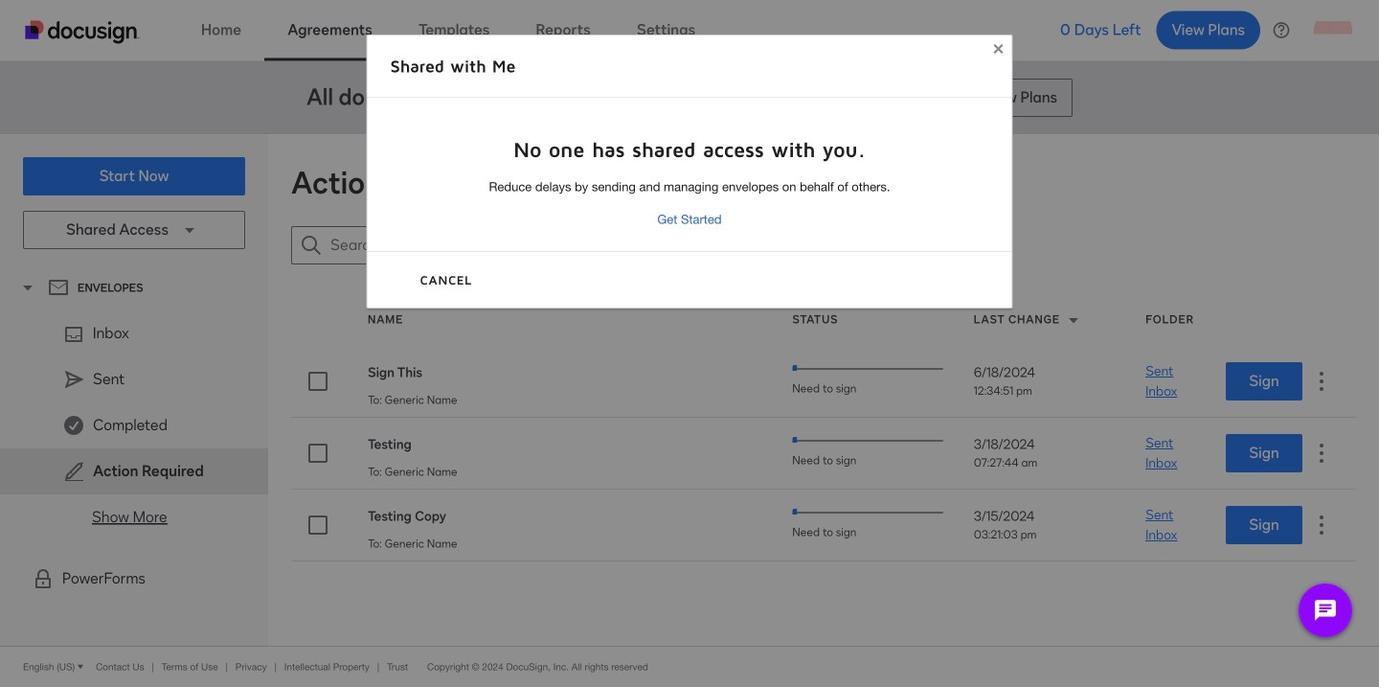 Task type: locate. For each thing, give the bounding box(es) containing it.
secondary navigation
[[0, 134, 268, 646]]

Search Quick Views text field
[[331, 227, 549, 264]]



Task type: describe. For each thing, give the bounding box(es) containing it.
manage filters group
[[558, 226, 948, 264]]

more info region
[[0, 646, 1380, 687]]

docusign esignature image
[[25, 21, 140, 44]]



Task type: vqa. For each thing, say whether or not it's contained in the screenshot.
More Info region
yes



